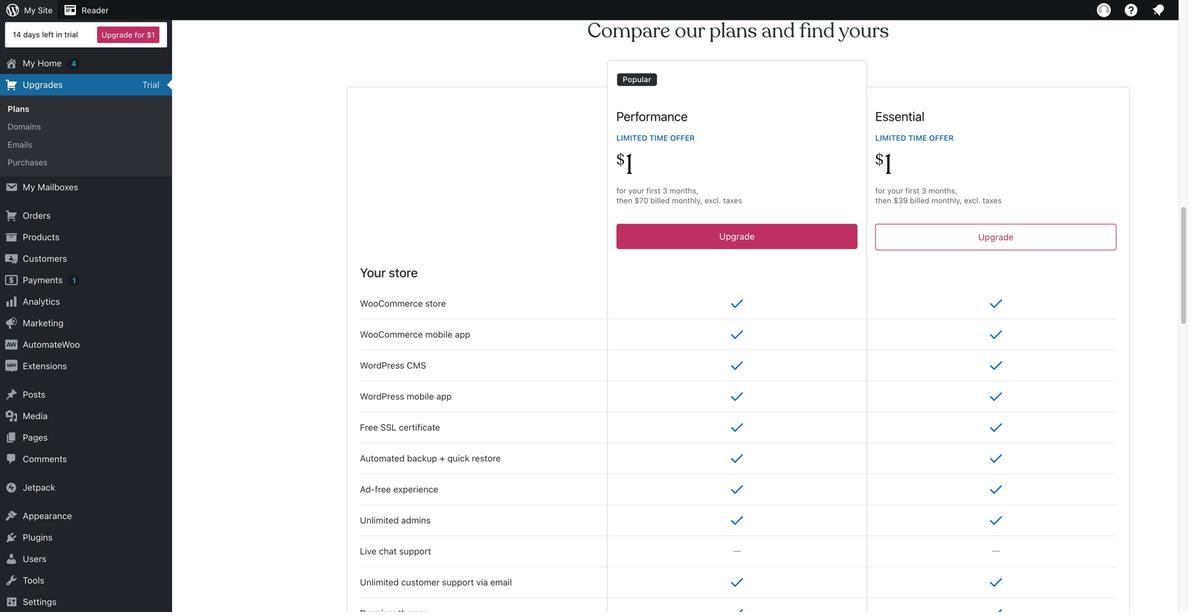 Task type: describe. For each thing, give the bounding box(es) containing it.
in trial
[[56, 30, 78, 39]]

restore
[[472, 453, 501, 464]]

site
[[38, 5, 53, 15]]

performance
[[617, 109, 688, 124]]

and
[[762, 18, 795, 44]]

unlimited for unlimited customer support via email
[[360, 577, 399, 588]]

orders link
[[0, 205, 172, 226]]

my for my home
[[23, 58, 35, 68]]

live chat support
[[360, 546, 431, 557]]

comments
[[23, 454, 67, 464]]

$70
[[635, 196, 648, 205]]

1 limited from the left
[[617, 133, 648, 142]]

ad-free experience
[[360, 484, 438, 495]]

jetpack link
[[0, 477, 172, 499]]

users
[[23, 554, 46, 564]]

my home
[[23, 58, 62, 68]]

plugins
[[23, 532, 53, 543]]

14
[[13, 30, 21, 39]]

14 days left in trial
[[13, 30, 78, 39]]

1 $ 1 from the left
[[617, 147, 634, 183]]

backup
[[407, 453, 437, 464]]

admins
[[401, 515, 431, 526]]

2 offer from the left
[[929, 133, 954, 142]]

for your first 3 months, then $70 billed monthly, excl. taxes
[[617, 186, 742, 205]]

your store
[[360, 265, 418, 280]]

marketing link
[[0, 312, 172, 334]]

analytics
[[23, 296, 60, 307]]

orders
[[23, 210, 51, 221]]

domains
[[8, 122, 41, 131]]

compare
[[588, 18, 670, 44]]

appearance link
[[0, 505, 172, 527]]

my site link
[[0, 0, 58, 20]]

1 upgrade button from the left
[[617, 224, 858, 249]]

1 horizontal spatial upgrade
[[720, 231, 755, 242]]

customers
[[23, 253, 67, 264]]

mailboxes
[[38, 182, 78, 192]]

cms
[[407, 360, 426, 371]]

customers link
[[0, 248, 172, 269]]

posts
[[23, 389, 45, 400]]

your
[[360, 265, 386, 280]]

purchases
[[8, 158, 47, 167]]

ssl
[[381, 422, 397, 433]]

posts link
[[0, 384, 172, 405]]

1 horizontal spatial 1
[[625, 147, 634, 183]]

first for $70
[[647, 186, 661, 195]]

my site
[[24, 5, 53, 15]]

your for $39
[[888, 186, 903, 195]]

essential
[[876, 109, 925, 124]]

2 horizontal spatial 1
[[885, 147, 893, 183]]

my for my site
[[24, 5, 36, 15]]

chat
[[379, 546, 397, 557]]

my for my mailboxes
[[23, 182, 35, 192]]

3 for $70
[[663, 186, 668, 195]]

mobile for woocommerce
[[425, 329, 453, 340]]

email
[[490, 577, 512, 588]]

products
[[23, 232, 60, 242]]

payments
[[23, 275, 63, 285]]

2 upgrade button from the left
[[876, 224, 1117, 251]]

2 limited time offer from the left
[[876, 133, 954, 142]]

img image for payments
[[5, 274, 18, 287]]

taxes for then $39 billed monthly, excl. taxes
[[983, 196, 1002, 205]]

app for wordpress mobile app
[[436, 391, 452, 402]]

wordpress for wordpress mobile app
[[360, 391, 404, 402]]

free
[[360, 422, 378, 433]]

free
[[375, 484, 391, 495]]

jetpack
[[23, 482, 55, 493]]

analytics link
[[0, 291, 172, 312]]

wordpress cms
[[360, 360, 426, 371]]

+
[[440, 453, 445, 464]]

comments link
[[0, 449, 172, 470]]

then for for your first 3 months, then $39 billed monthly, excl. taxes
[[876, 196, 892, 205]]

my mailboxes
[[23, 182, 78, 192]]

$39
[[894, 196, 908, 205]]

2 time from the left
[[909, 133, 927, 142]]

months, for $39
[[929, 186, 958, 195]]

certificate
[[399, 422, 440, 433]]

upgrade for $1
[[102, 30, 155, 39]]

1 limited time offer from the left
[[617, 133, 695, 142]]

plans
[[710, 18, 757, 44]]

first for $39
[[906, 186, 920, 195]]

pages link
[[0, 427, 172, 449]]

automatewoo
[[23, 339, 80, 350]]

marketing
[[23, 318, 64, 328]]

help image
[[1124, 3, 1139, 18]]

upgrades
[[23, 79, 63, 90]]

4
[[71, 59, 76, 68]]

tools
[[23, 575, 44, 586]]

users link
[[0, 549, 172, 570]]

months, for $70
[[670, 186, 699, 195]]

left
[[42, 30, 54, 39]]

then for for your first 3 months, then $70 billed monthly, excl. taxes
[[617, 196, 633, 205]]

manage your notifications image
[[1151, 3, 1166, 18]]

wordpress mobile app
[[360, 391, 452, 402]]

free ssl certificate
[[360, 422, 440, 433]]

customer
[[401, 577, 440, 588]]

compare our plans and find yours
[[588, 18, 889, 44]]

quick
[[448, 453, 470, 464]]

experience
[[394, 484, 438, 495]]

your for $70
[[629, 186, 644, 195]]



Task type: locate. For each thing, give the bounding box(es) containing it.
wordpress for wordpress cms
[[360, 360, 404, 371]]

wordpress left cms
[[360, 360, 404, 371]]

1 up analytics link
[[72, 276, 76, 285]]

1 time from the left
[[650, 133, 668, 142]]

woocommerce for woocommerce store
[[360, 298, 423, 309]]

settings
[[23, 597, 57, 607]]

1 horizontal spatial store
[[425, 298, 446, 309]]

0 horizontal spatial $
[[617, 150, 625, 170]]

0 vertical spatial woocommerce
[[360, 298, 423, 309]]

monthly, right $70
[[672, 196, 703, 205]]

via
[[476, 577, 488, 588]]

upgrade
[[102, 30, 133, 39], [720, 231, 755, 242], [979, 232, 1014, 242]]

0 horizontal spatial first
[[647, 186, 661, 195]]

first up '$39'
[[906, 186, 920, 195]]

0 horizontal spatial billed
[[651, 196, 670, 205]]

1 down performance
[[625, 147, 634, 183]]

support for customer
[[442, 577, 474, 588]]

1 horizontal spatial limited time offer
[[876, 133, 954, 142]]

store up woocommerce mobile app
[[425, 298, 446, 309]]

domains link
[[0, 118, 172, 136]]

mobile
[[425, 329, 453, 340], [407, 391, 434, 402]]

img image for jetpack
[[5, 481, 18, 494]]

store for your store
[[389, 265, 418, 280]]

upgrade inside 'button'
[[102, 30, 133, 39]]

my profile image
[[1097, 3, 1111, 17]]

0 horizontal spatial 1
[[72, 276, 76, 285]]

2 first from the left
[[906, 186, 920, 195]]

excl. inside for your first 3 months, then $70 billed monthly, excl. taxes
[[705, 196, 721, 205]]

0 horizontal spatial then
[[617, 196, 633, 205]]

offer up for your first 3 months, then $39 billed monthly, excl. taxes
[[929, 133, 954, 142]]

unlimited
[[360, 515, 399, 526], [360, 577, 399, 588]]

0 horizontal spatial monthly,
[[672, 196, 703, 205]]

2 woocommerce from the top
[[360, 329, 423, 340]]

1 vertical spatial woocommerce
[[360, 329, 423, 340]]

0 horizontal spatial excl.
[[705, 196, 721, 205]]

1 horizontal spatial 3
[[922, 186, 927, 195]]

then left '$39'
[[876, 196, 892, 205]]

find
[[800, 18, 835, 44]]

2 img image from the top
[[5, 338, 18, 351]]

1 then from the left
[[617, 196, 633, 205]]

1 vertical spatial support
[[442, 577, 474, 588]]

0 vertical spatial store
[[389, 265, 418, 280]]

offer down performance
[[670, 133, 695, 142]]

automatewoo link
[[0, 334, 172, 356]]

1 3 from the left
[[663, 186, 668, 195]]

img image inside jetpack 'link'
[[5, 481, 18, 494]]

woocommerce
[[360, 298, 423, 309], [360, 329, 423, 340]]

for for for your first 3 months, then $39 billed monthly, excl. taxes
[[876, 186, 886, 195]]

1 horizontal spatial billed
[[910, 196, 930, 205]]

limited down performance
[[617, 133, 648, 142]]

months,
[[670, 186, 699, 195], [929, 186, 958, 195]]

1 horizontal spatial excl.
[[964, 196, 981, 205]]

taxes inside for your first 3 months, then $39 billed monthly, excl. taxes
[[983, 196, 1002, 205]]

ad-
[[360, 484, 375, 495]]

0 horizontal spatial upgrade button
[[617, 224, 858, 249]]

taxes inside for your first 3 months, then $70 billed monthly, excl. taxes
[[723, 196, 742, 205]]

1 horizontal spatial $
[[876, 150, 884, 170]]

1 your from the left
[[629, 186, 644, 195]]

monthly, inside for your first 3 months, then $39 billed monthly, excl. taxes
[[932, 196, 962, 205]]

1 horizontal spatial upgrade button
[[876, 224, 1117, 251]]

excl. inside for your first 3 months, then $39 billed monthly, excl. taxes
[[964, 196, 981, 205]]

1 vertical spatial wordpress
[[360, 391, 404, 402]]

0 horizontal spatial months,
[[670, 186, 699, 195]]

home
[[38, 58, 62, 68]]

support left via
[[442, 577, 474, 588]]

1 horizontal spatial support
[[442, 577, 474, 588]]

billed right '$39'
[[910, 196, 930, 205]]

img image for extensions
[[5, 360, 18, 373]]

wordpress up the 'ssl'
[[360, 391, 404, 402]]

3 for $39
[[922, 186, 927, 195]]

my left home
[[23, 58, 35, 68]]

$ 1 down essential
[[876, 147, 893, 183]]

2 billed from the left
[[910, 196, 930, 205]]

2 $ from the left
[[876, 150, 884, 170]]

0 vertical spatial app
[[455, 329, 470, 340]]

woocommerce up wordpress cms
[[360, 329, 423, 340]]

1 down essential
[[885, 147, 893, 183]]

mobile for wordpress
[[407, 391, 434, 402]]

2 unlimited from the top
[[360, 577, 399, 588]]

woocommerce store
[[360, 298, 446, 309]]

0 vertical spatial my
[[24, 5, 36, 15]]

app for woocommerce mobile app
[[455, 329, 470, 340]]

1 $ from the left
[[617, 150, 625, 170]]

time down essential
[[909, 133, 927, 142]]

billed for $39
[[910, 196, 930, 205]]

appearance
[[23, 511, 72, 521]]

2 $ 1 from the left
[[876, 147, 893, 183]]

0 horizontal spatial limited
[[617, 133, 648, 142]]

1 horizontal spatial offer
[[929, 133, 954, 142]]

your up $70
[[629, 186, 644, 195]]

upgrade button
[[617, 224, 858, 249], [876, 224, 1117, 251]]

months, inside for your first 3 months, then $70 billed monthly, excl. taxes
[[670, 186, 699, 195]]

products link
[[0, 226, 172, 248]]

2 3 from the left
[[922, 186, 927, 195]]

limited down essential
[[876, 133, 907, 142]]

monthly, right '$39'
[[932, 196, 962, 205]]

2 for from the left
[[876, 186, 886, 195]]

2 excl. from the left
[[964, 196, 981, 205]]

reader link
[[58, 0, 114, 20]]

3 inside for your first 3 months, then $39 billed monthly, excl. taxes
[[922, 186, 927, 195]]

1 horizontal spatial then
[[876, 196, 892, 205]]

2 then from the left
[[876, 196, 892, 205]]

0 vertical spatial support
[[399, 546, 431, 557]]

1 horizontal spatial $ 1
[[876, 147, 893, 183]]

automated
[[360, 453, 405, 464]]

1 horizontal spatial months,
[[929, 186, 958, 195]]

your inside for your first 3 months, then $39 billed monthly, excl. taxes
[[888, 186, 903, 195]]

app
[[455, 329, 470, 340], [436, 391, 452, 402]]

1 vertical spatial app
[[436, 391, 452, 402]]

trial
[[142, 79, 159, 90]]

0 horizontal spatial offer
[[670, 133, 695, 142]]

monthly,
[[672, 196, 703, 205], [932, 196, 962, 205]]

$
[[617, 150, 625, 170], [876, 150, 884, 170]]

0 horizontal spatial taxes
[[723, 196, 742, 205]]

img image left payments
[[5, 274, 18, 287]]

billed for $70
[[651, 196, 670, 205]]

0 vertical spatial mobile
[[425, 329, 453, 340]]

0 horizontal spatial your
[[629, 186, 644, 195]]

$ 1
[[617, 147, 634, 183], [876, 147, 893, 183]]

2 your from the left
[[888, 186, 903, 195]]

time
[[650, 133, 668, 142], [909, 133, 927, 142]]

1 horizontal spatial app
[[455, 329, 470, 340]]

img image left extensions
[[5, 360, 18, 373]]

plans
[[8, 104, 29, 114]]

emails
[[8, 140, 32, 149]]

woocommerce for woocommerce mobile app
[[360, 329, 423, 340]]

for inside for your first 3 months, then $70 billed monthly, excl. taxes
[[617, 186, 627, 195]]

0 horizontal spatial limited time offer
[[617, 133, 695, 142]]

3 img image from the top
[[5, 360, 18, 373]]

then inside for your first 3 months, then $70 billed monthly, excl. taxes
[[617, 196, 633, 205]]

support for chat
[[399, 546, 431, 557]]

media
[[23, 411, 48, 421]]

limited time offer down performance
[[617, 133, 695, 142]]

support right chat
[[399, 546, 431, 557]]

1 horizontal spatial your
[[888, 186, 903, 195]]

store for woocommerce store
[[425, 298, 446, 309]]

tools link
[[0, 570, 172, 592]]

1 taxes from the left
[[723, 196, 742, 205]]

months, inside for your first 3 months, then $39 billed monthly, excl. taxes
[[929, 186, 958, 195]]

excl. for then $39 billed monthly, excl. taxes
[[964, 196, 981, 205]]

$ 1 down performance
[[617, 147, 634, 183]]

store right your
[[389, 265, 418, 280]]

1 vertical spatial store
[[425, 298, 446, 309]]

3 inside for your first 3 months, then $70 billed monthly, excl. taxes
[[663, 186, 668, 195]]

img image left jetpack
[[5, 481, 18, 494]]

0 horizontal spatial store
[[389, 265, 418, 280]]

0 horizontal spatial for
[[617, 186, 627, 195]]

1 horizontal spatial time
[[909, 133, 927, 142]]

1 monthly, from the left
[[672, 196, 703, 205]]

monthly, for $39
[[932, 196, 962, 205]]

1 vertical spatial mobile
[[407, 391, 434, 402]]

1 img image from the top
[[5, 274, 18, 287]]

for your first 3 months, then $39 billed monthly, excl. taxes
[[876, 186, 1002, 205]]

pages
[[23, 432, 48, 443]]

$ down performance
[[617, 150, 625, 170]]

taxes for then $70 billed monthly, excl. taxes
[[723, 196, 742, 205]]

img image for automatewoo
[[5, 338, 18, 351]]

then inside for your first 3 months, then $39 billed monthly, excl. taxes
[[876, 196, 892, 205]]

woocommerce down your store
[[360, 298, 423, 309]]

my left site
[[24, 5, 36, 15]]

1 first from the left
[[647, 186, 661, 195]]

settings link
[[0, 592, 172, 613]]

1 horizontal spatial limited
[[876, 133, 907, 142]]

yours
[[839, 18, 889, 44]]

1 unlimited from the top
[[360, 515, 399, 526]]

img image inside extensions link
[[5, 360, 18, 373]]

img image left automatewoo
[[5, 338, 18, 351]]

1 horizontal spatial monthly,
[[932, 196, 962, 205]]

0 horizontal spatial 3
[[663, 186, 668, 195]]

2 taxes from the left
[[983, 196, 1002, 205]]

2 horizontal spatial upgrade
[[979, 232, 1014, 242]]

our
[[675, 18, 705, 44]]

unlimited admins
[[360, 515, 431, 526]]

1 billed from the left
[[651, 196, 670, 205]]

unlimited for unlimited admins
[[360, 515, 399, 526]]

0 horizontal spatial time
[[650, 133, 668, 142]]

0 vertical spatial unlimited
[[360, 515, 399, 526]]

0 horizontal spatial upgrade
[[102, 30, 133, 39]]

billed inside for your first 3 months, then $70 billed monthly, excl. taxes
[[651, 196, 670, 205]]

limited
[[617, 133, 648, 142], [876, 133, 907, 142]]

img image
[[5, 274, 18, 287], [5, 338, 18, 351], [5, 360, 18, 373], [5, 481, 18, 494]]

1 horizontal spatial taxes
[[983, 196, 1002, 205]]

2 wordpress from the top
[[360, 391, 404, 402]]

then left $70
[[617, 196, 633, 205]]

plans link
[[0, 100, 172, 118]]

3
[[663, 186, 668, 195], [922, 186, 927, 195]]

then
[[617, 196, 633, 205], [876, 196, 892, 205]]

1 months, from the left
[[670, 186, 699, 195]]

excl.
[[705, 196, 721, 205], [964, 196, 981, 205]]

live
[[360, 546, 377, 557]]

mobile up certificate
[[407, 391, 434, 402]]

extensions link
[[0, 356, 172, 377]]

time down performance
[[650, 133, 668, 142]]

2 vertical spatial my
[[23, 182, 35, 192]]

automated backup + quick restore
[[360, 453, 501, 464]]

store
[[389, 265, 418, 280], [425, 298, 446, 309]]

1 excl. from the left
[[705, 196, 721, 205]]

upgrade for $1 button
[[97, 27, 159, 43]]

2 limited from the left
[[876, 133, 907, 142]]

1 wordpress from the top
[[360, 360, 404, 371]]

mobile up cms
[[425, 329, 453, 340]]

monthly, inside for your first 3 months, then $70 billed monthly, excl. taxes
[[672, 196, 703, 205]]

media link
[[0, 405, 172, 427]]

popular
[[623, 75, 652, 84]]

for for for your first 3 months, then $70 billed monthly, excl. taxes
[[617, 186, 627, 195]]

0 vertical spatial wordpress
[[360, 360, 404, 371]]

excl. for then $70 billed monthly, excl. taxes
[[705, 196, 721, 205]]

0 horizontal spatial app
[[436, 391, 452, 402]]

monthly, for $70
[[672, 196, 703, 205]]

1 for from the left
[[617, 186, 627, 195]]

reader
[[82, 5, 109, 15]]

for $1
[[135, 30, 155, 39]]

my down purchases
[[23, 182, 35, 192]]

1 vertical spatial my
[[23, 58, 35, 68]]

img image inside automatewoo link
[[5, 338, 18, 351]]

2 months, from the left
[[929, 186, 958, 195]]

0 horizontal spatial support
[[399, 546, 431, 557]]

for inside for your first 3 months, then $39 billed monthly, excl. taxes
[[876, 186, 886, 195]]

your
[[629, 186, 644, 195], [888, 186, 903, 195]]

your inside for your first 3 months, then $70 billed monthly, excl. taxes
[[629, 186, 644, 195]]

billed inside for your first 3 months, then $39 billed monthly, excl. taxes
[[910, 196, 930, 205]]

my mailboxes link
[[0, 176, 172, 198]]

1 horizontal spatial for
[[876, 186, 886, 195]]

limited time offer
[[617, 133, 695, 142], [876, 133, 954, 142]]

$ down essential
[[876, 150, 884, 170]]

1 offer from the left
[[670, 133, 695, 142]]

days
[[23, 30, 40, 39]]

1 woocommerce from the top
[[360, 298, 423, 309]]

taxes
[[723, 196, 742, 205], [983, 196, 1002, 205]]

4 img image from the top
[[5, 481, 18, 494]]

your up '$39'
[[888, 186, 903, 195]]

1 horizontal spatial first
[[906, 186, 920, 195]]

first inside for your first 3 months, then $39 billed monthly, excl. taxes
[[906, 186, 920, 195]]

wordpress
[[360, 360, 404, 371], [360, 391, 404, 402]]

unlimited down chat
[[360, 577, 399, 588]]

unlimited customer support via email
[[360, 577, 512, 588]]

first up $70
[[647, 186, 661, 195]]

support
[[399, 546, 431, 557], [442, 577, 474, 588]]

extensions
[[23, 361, 67, 371]]

0 horizontal spatial $ 1
[[617, 147, 634, 183]]

woocommerce mobile app
[[360, 329, 470, 340]]

billed right $70
[[651, 196, 670, 205]]

first inside for your first 3 months, then $70 billed monthly, excl. taxes
[[647, 186, 661, 195]]

2 monthly, from the left
[[932, 196, 962, 205]]

limited time offer down essential
[[876, 133, 954, 142]]

unlimited down free
[[360, 515, 399, 526]]

1 vertical spatial unlimited
[[360, 577, 399, 588]]



Task type: vqa. For each thing, say whether or not it's contained in the screenshot.
for for for your first 3 months, then $39 billed monthly, excl. taxes
yes



